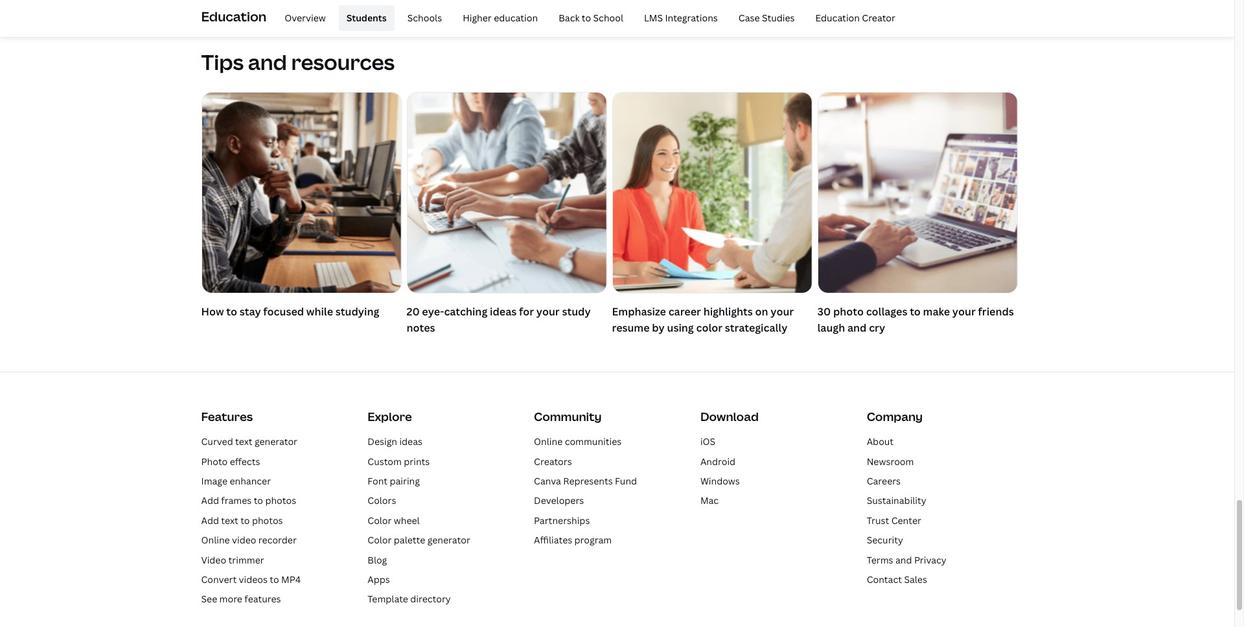 Task type: describe. For each thing, give the bounding box(es) containing it.
and inside 30 photo collages to make your friends laugh and cry
[[848, 321, 867, 335]]

frames
[[221, 495, 252, 507]]

font pairing link
[[368, 475, 420, 487]]

about
[[867, 436, 894, 448]]

blog
[[368, 554, 387, 566]]

your for 20 eye-catching ideas for your study notes
[[536, 304, 560, 319]]

education for education
[[201, 8, 266, 25]]

custom
[[368, 455, 402, 468]]

newsroom link
[[867, 455, 914, 468]]

to down enhancer
[[254, 495, 263, 507]]

contact sales link
[[867, 574, 927, 586]]

canva
[[534, 475, 561, 487]]

color palette generator link
[[368, 534, 470, 546]]

using
[[667, 321, 694, 335]]

back to school
[[559, 12, 623, 24]]

contact sales
[[867, 574, 927, 586]]

font pairing
[[368, 475, 420, 487]]

tips and resources
[[201, 48, 395, 76]]

add frames to photos
[[201, 495, 296, 507]]

windows
[[700, 475, 740, 487]]

how to stay focused while studying link
[[201, 92, 401, 323]]

blog link
[[368, 554, 387, 566]]

schools
[[407, 12, 442, 24]]

mp4
[[281, 574, 301, 586]]

color wheel
[[368, 514, 420, 527]]

custom prints
[[368, 455, 430, 468]]

newsroom
[[867, 455, 914, 468]]

emphasize career highlights on your resume by using color strategically
[[612, 304, 794, 335]]

mac
[[700, 495, 719, 507]]

and for tips
[[248, 48, 287, 76]]

communities
[[565, 436, 622, 448]]

stay focused while studying blog cover image
[[202, 92, 401, 293]]

students
[[346, 12, 387, 24]]

online video recorder link
[[201, 534, 297, 546]]

more
[[219, 593, 242, 606]]

terms and privacy link
[[867, 554, 947, 566]]

download
[[700, 409, 759, 424]]

program
[[575, 534, 612, 546]]

template directory link
[[368, 593, 451, 606]]

add text to photos
[[201, 514, 283, 527]]

30
[[817, 304, 831, 319]]

design
[[368, 436, 397, 448]]

android
[[700, 455, 736, 468]]

see
[[201, 593, 217, 606]]

image
[[201, 475, 227, 487]]

online video recorder
[[201, 534, 297, 546]]

integrations
[[665, 12, 718, 24]]

ideas inside 20 eye-catching ideas for your study notes
[[490, 304, 517, 319]]

20 eye-catching ideas for your study notes link
[[407, 92, 607, 339]]

community
[[534, 409, 602, 424]]

focused
[[263, 304, 304, 319]]

strategically
[[725, 321, 788, 335]]

android link
[[700, 455, 736, 468]]

color for color palette generator
[[368, 534, 392, 546]]

sustainability
[[867, 495, 926, 507]]

creators
[[534, 455, 572, 468]]

explore
[[368, 409, 412, 424]]

photo effects link
[[201, 455, 260, 468]]

generator for curved text generator
[[255, 436, 297, 448]]

higher
[[463, 12, 492, 24]]

back
[[559, 12, 580, 24]]

design ideas
[[368, 436, 423, 448]]

careers link
[[867, 475, 901, 487]]

sustainability link
[[867, 495, 926, 507]]

privacy
[[914, 554, 947, 566]]

education creator
[[816, 12, 896, 24]]

text for curved
[[235, 436, 252, 448]]

ios link
[[700, 436, 716, 448]]

directory
[[410, 593, 451, 606]]

studies
[[762, 12, 795, 24]]

color
[[696, 321, 723, 335]]

overview
[[285, 12, 326, 24]]

emphasize career highlights on your resume by using color strategically link
[[612, 92, 812, 339]]

color wheel link
[[368, 514, 420, 527]]

lms
[[644, 12, 663, 24]]

generator for color palette generator
[[428, 534, 470, 546]]

20
[[407, 304, 420, 319]]

ideas for study notes blog cover image
[[407, 92, 606, 293]]

effects
[[230, 455, 260, 468]]

video trimmer link
[[201, 554, 264, 566]]

color for color wheel
[[368, 514, 392, 527]]

about link
[[867, 436, 894, 448]]

30 photo collages to make your friends laugh and cry
[[817, 304, 1014, 335]]



Task type: vqa. For each thing, say whether or not it's contained in the screenshot.
Study
yes



Task type: locate. For each thing, give the bounding box(es) containing it.
0 horizontal spatial your
[[536, 304, 560, 319]]

0 horizontal spatial education
[[201, 8, 266, 25]]

1 horizontal spatial your
[[771, 304, 794, 319]]

and for terms
[[896, 554, 912, 566]]

0 vertical spatial color
[[368, 514, 392, 527]]

2 horizontal spatial your
[[953, 304, 976, 319]]

and right tips on the left
[[248, 48, 287, 76]]

lms integrations
[[644, 12, 718, 24]]

curved
[[201, 436, 233, 448]]

education inside menu bar
[[816, 12, 860, 24]]

sales
[[904, 574, 927, 586]]

photo
[[201, 455, 228, 468]]

text down 'frames'
[[221, 514, 238, 527]]

see more features link
[[201, 593, 281, 606]]

2 add from the top
[[201, 514, 219, 527]]

add down image
[[201, 495, 219, 507]]

1 color from the top
[[368, 514, 392, 527]]

0 vertical spatial online
[[534, 436, 563, 448]]

education up tips on the left
[[201, 8, 266, 25]]

3 your from the left
[[953, 304, 976, 319]]

1 horizontal spatial education
[[816, 12, 860, 24]]

menu bar
[[272, 5, 903, 31]]

case studies
[[739, 12, 795, 24]]

menu bar containing overview
[[272, 5, 903, 31]]

1 vertical spatial photos
[[252, 514, 283, 527]]

video
[[201, 554, 226, 566]]

trimmer
[[228, 554, 264, 566]]

1 vertical spatial generator
[[428, 534, 470, 546]]

to left the mp4 on the left bottom
[[270, 574, 279, 586]]

generator
[[255, 436, 297, 448], [428, 534, 470, 546]]

1 vertical spatial and
[[848, 321, 867, 335]]

education
[[201, 8, 266, 25], [816, 12, 860, 24]]

creators link
[[534, 455, 572, 468]]

partnerships link
[[534, 514, 590, 527]]

eye-
[[422, 304, 444, 319]]

color palette generator
[[368, 534, 470, 546]]

convert videos to mp4
[[201, 574, 301, 586]]

photo effects
[[201, 455, 260, 468]]

0 horizontal spatial ideas
[[399, 436, 423, 448]]

1 horizontal spatial online
[[534, 436, 563, 448]]

video trimmer
[[201, 554, 264, 566]]

online communities link
[[534, 436, 622, 448]]

template directory
[[368, 593, 451, 606]]

education creator link
[[808, 5, 903, 31]]

partnerships
[[534, 514, 590, 527]]

your right on
[[771, 304, 794, 319]]

add for add frames to photos
[[201, 495, 219, 507]]

career highlights on resume blog cover image
[[613, 92, 812, 293]]

online for online video recorder
[[201, 534, 230, 546]]

to left the make
[[910, 304, 921, 319]]

your inside 30 photo collages to make your friends laugh and cry
[[953, 304, 976, 319]]

your inside emphasize career highlights on your resume by using color strategically
[[771, 304, 794, 319]]

emphasize
[[612, 304, 666, 319]]

back to school link
[[551, 5, 631, 31]]

to inside menu bar
[[582, 12, 591, 24]]

affiliates program
[[534, 534, 612, 546]]

fund
[[615, 475, 637, 487]]

2 horizontal spatial and
[[896, 554, 912, 566]]

catching
[[444, 304, 487, 319]]

ideas up prints
[[399, 436, 423, 448]]

resume
[[612, 321, 650, 335]]

collages
[[866, 304, 907, 319]]

and down photo
[[848, 321, 867, 335]]

students link
[[339, 5, 394, 31]]

your inside 20 eye-catching ideas for your study notes
[[536, 304, 560, 319]]

1 add from the top
[[201, 495, 219, 507]]

text up effects on the bottom
[[235, 436, 252, 448]]

online
[[534, 436, 563, 448], [201, 534, 230, 546]]

ideas left for
[[490, 304, 517, 319]]

color up blog at the bottom left
[[368, 534, 392, 546]]

highlights
[[704, 304, 753, 319]]

online for online communities
[[534, 436, 563, 448]]

photos down enhancer
[[265, 495, 296, 507]]

image enhancer link
[[201, 475, 271, 487]]

2 vertical spatial and
[[896, 554, 912, 566]]

company
[[867, 409, 923, 424]]

laugh
[[817, 321, 845, 335]]

generator up effects on the bottom
[[255, 436, 297, 448]]

photo collages blog cover image
[[818, 92, 1017, 293]]

add up "video"
[[201, 514, 219, 527]]

image enhancer
[[201, 475, 271, 487]]

colors
[[368, 495, 396, 507]]

0 vertical spatial add
[[201, 495, 219, 507]]

0 vertical spatial text
[[235, 436, 252, 448]]

ios
[[700, 436, 716, 448]]

photos up recorder
[[252, 514, 283, 527]]

cry
[[869, 321, 885, 335]]

0 vertical spatial ideas
[[490, 304, 517, 319]]

make
[[923, 304, 950, 319]]

schools link
[[400, 5, 450, 31]]

and up contact sales link at right
[[896, 554, 912, 566]]

ideas
[[490, 304, 517, 319], [399, 436, 423, 448]]

to inside 30 photo collages to make your friends laugh and cry
[[910, 304, 921, 319]]

photos
[[265, 495, 296, 507], [252, 514, 283, 527]]

education left creator
[[816, 12, 860, 24]]

0 horizontal spatial generator
[[255, 436, 297, 448]]

center
[[891, 514, 921, 527]]

tips
[[201, 48, 244, 76]]

resources
[[291, 48, 395, 76]]

while
[[306, 304, 333, 319]]

0 vertical spatial and
[[248, 48, 287, 76]]

0 horizontal spatial and
[[248, 48, 287, 76]]

education for education creator
[[816, 12, 860, 24]]

0 horizontal spatial online
[[201, 534, 230, 546]]

1 horizontal spatial ideas
[[490, 304, 517, 319]]

careers
[[867, 475, 901, 487]]

security
[[867, 534, 903, 546]]

1 vertical spatial add
[[201, 514, 219, 527]]

1 horizontal spatial and
[[848, 321, 867, 335]]

text for add
[[221, 514, 238, 527]]

study
[[562, 304, 591, 319]]

2 color from the top
[[368, 534, 392, 546]]

0 vertical spatial photos
[[265, 495, 296, 507]]

photos for add frames to photos
[[265, 495, 296, 507]]

trust
[[867, 514, 889, 527]]

trust center link
[[867, 514, 921, 527]]

photos for add text to photos
[[252, 514, 283, 527]]

video
[[232, 534, 256, 546]]

your right for
[[536, 304, 560, 319]]

to right back
[[582, 12, 591, 24]]

career
[[669, 304, 701, 319]]

your for 30 photo collages to make your friends laugh and cry
[[953, 304, 976, 319]]

represents
[[563, 475, 613, 487]]

1 horizontal spatial generator
[[428, 534, 470, 546]]

custom prints link
[[368, 455, 430, 468]]

add for add text to photos
[[201, 514, 219, 527]]

to left stay
[[226, 304, 237, 319]]

developers link
[[534, 495, 584, 507]]

1 vertical spatial color
[[368, 534, 392, 546]]

contact
[[867, 574, 902, 586]]

1 vertical spatial ideas
[[399, 436, 423, 448]]

overview link
[[277, 5, 334, 31]]

online up "video"
[[201, 534, 230, 546]]

studying
[[336, 304, 379, 319]]

your right the make
[[953, 304, 976, 319]]

affiliates program link
[[534, 534, 612, 546]]

developers
[[534, 495, 584, 507]]

1 your from the left
[[536, 304, 560, 319]]

how
[[201, 304, 224, 319]]

2 your from the left
[[771, 304, 794, 319]]

0 vertical spatial generator
[[255, 436, 297, 448]]

case studies link
[[731, 5, 803, 31]]

notes
[[407, 321, 435, 335]]

windows link
[[700, 475, 740, 487]]

1 vertical spatial online
[[201, 534, 230, 546]]

recorder
[[258, 534, 297, 546]]

color
[[368, 514, 392, 527], [368, 534, 392, 546]]

online up "creators" link
[[534, 436, 563, 448]]

color down colors link
[[368, 514, 392, 527]]

trust center
[[867, 514, 921, 527]]

to up video
[[241, 514, 250, 527]]

20 eye-catching ideas for your study notes
[[407, 304, 591, 335]]

convert
[[201, 574, 237, 586]]

online communities
[[534, 436, 622, 448]]

1 vertical spatial text
[[221, 514, 238, 527]]

generator right palette
[[428, 534, 470, 546]]

font
[[368, 475, 388, 487]]



